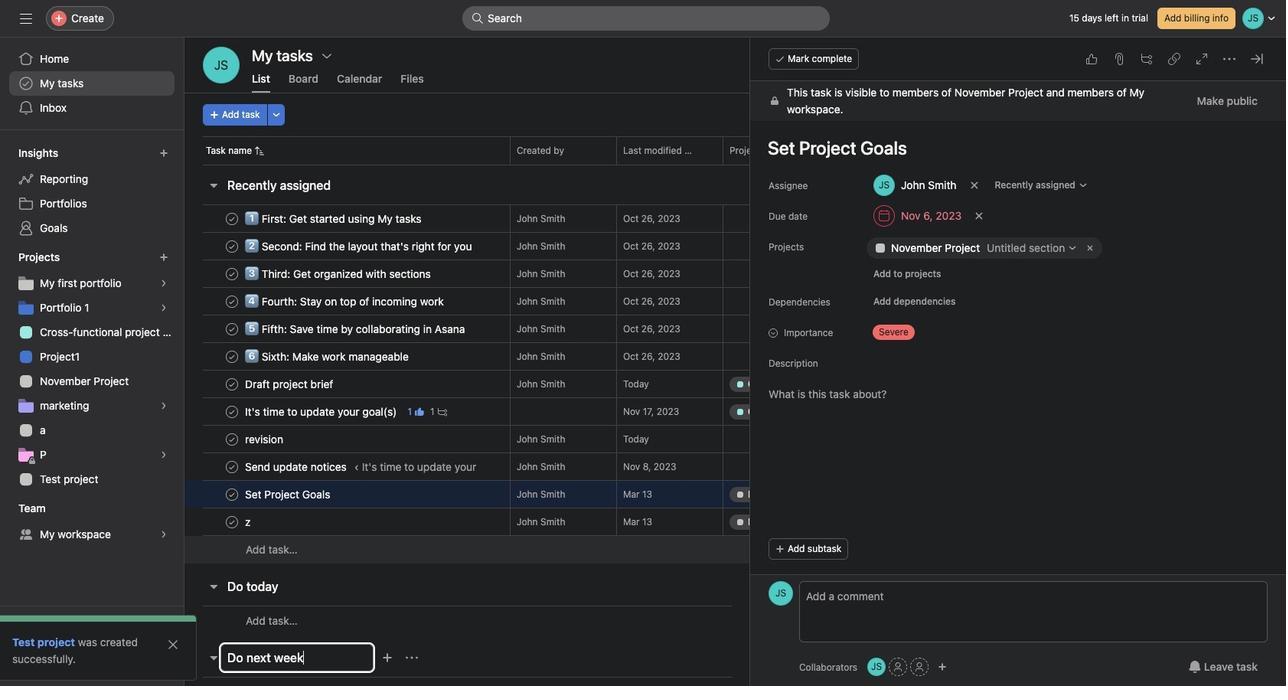 Task type: describe. For each thing, give the bounding box(es) containing it.
1 collapse task list for this group image from the top
[[208, 179, 220, 191]]

0 likes. click to like this task image
[[1086, 53, 1098, 65]]

mark complete checkbox for task name text field inside draft project brief cell
[[223, 375, 241, 393]]

0 horizontal spatial add or remove collaborators image
[[868, 658, 886, 676]]

task name text field for revision cell
[[242, 432, 288, 447]]

task name text field for 4️⃣ fourth: stay on top of incoming work cell
[[242, 294, 449, 309]]

close details image
[[1252, 53, 1264, 65]]

new project or portfolio image
[[159, 253, 169, 262]]

task name text field for z cell
[[242, 514, 259, 530]]

add subtask image
[[1141, 53, 1153, 65]]

more actions for this task image
[[1224, 53, 1236, 65]]

remove image
[[1085, 242, 1097, 254]]

mark complete image for it's time to update your goal(s) cell
[[223, 402, 241, 421]]

mark complete checkbox for 3️⃣ third: get organized with sections cell
[[223, 265, 241, 283]]

mark complete checkbox for revision cell
[[223, 430, 241, 448]]

1 like. you liked this task image
[[415, 407, 424, 416]]

attachments: add a file to this task, set project goals image
[[1114, 53, 1126, 65]]

see details, my workspace image
[[159, 530, 169, 539]]

mark complete image for task name text field inside 3️⃣ third: get organized with sections cell
[[223, 265, 241, 283]]

new insights image
[[159, 149, 169, 158]]

task name text field for send update notices cell
[[242, 459, 351, 474]]

task name text field for draft project brief cell
[[242, 376, 338, 392]]

mark complete checkbox for task name text box in the "1️⃣ first: get started using my tasks" cell
[[223, 209, 241, 228]]

set project goals dialog
[[751, 38, 1287, 686]]

copy task link image
[[1169, 53, 1181, 65]]

1 horizontal spatial add or remove collaborators image
[[938, 663, 948, 672]]

more actions image
[[272, 110, 281, 119]]

mark complete checkbox for the 5️⃣ fifth: save time by collaborating in asana cell
[[223, 320, 241, 338]]

task name text field for 6️⃣ sixth: make work manageable cell
[[242, 349, 414, 364]]

mark complete image for task name text box inside the 4️⃣ fourth: stay on top of incoming work cell
[[223, 292, 241, 311]]

header recently assigned tree grid
[[185, 205, 1252, 564]]

6️⃣ sixth: make work manageable cell
[[185, 342, 510, 371]]

revision cell
[[185, 425, 510, 453]]

more section actions image
[[406, 652, 418, 664]]

open user profile image
[[769, 581, 794, 606]]

mark complete image for task name text box in the "1️⃣ first: get started using my tasks" cell
[[223, 209, 241, 228]]

task name text field for 'set project goals' cell
[[242, 487, 335, 502]]

mark complete image for 2️⃣ second: find the layout that's right for you cell
[[223, 237, 241, 255]]

view profile settings image
[[203, 47, 240, 83]]



Task type: vqa. For each thing, say whether or not it's contained in the screenshot.
Mark complete icon corresponding to Task name text field within the Z cell
yes



Task type: locate. For each thing, give the bounding box(es) containing it.
mark complete image for send update notices cell
[[223, 458, 241, 476]]

hide sidebar image
[[20, 12, 32, 25]]

mark complete image for task name text field inside the 6️⃣ sixth: make work manageable cell
[[223, 347, 241, 366]]

mark complete image inside z cell
[[223, 513, 241, 531]]

1 mark complete checkbox from the top
[[223, 209, 241, 228]]

mark complete checkbox inside send update notices cell
[[223, 458, 241, 476]]

send update notices cell
[[185, 453, 510, 481]]

4 mark complete checkbox from the top
[[223, 430, 241, 448]]

2 mark complete image from the top
[[223, 402, 241, 421]]

task name text field for the 5️⃣ fifth: save time by collaborating in asana cell
[[242, 321, 470, 337]]

1 task name text field from the top
[[242, 266, 436, 281]]

main content
[[751, 81, 1287, 671]]

mark complete image inside the 5️⃣ fifth: save time by collaborating in asana cell
[[223, 320, 241, 338]]

mark complete image inside 'set project goals' cell
[[223, 485, 241, 504]]

mark complete checkbox for 4️⃣ fourth: stay on top of incoming work cell
[[223, 292, 241, 311]]

close image
[[167, 639, 179, 651]]

add or remove collaborators image
[[868, 658, 886, 676], [938, 663, 948, 672]]

mark complete checkbox inside "1️⃣ first: get started using my tasks" cell
[[223, 209, 241, 228]]

mark complete checkbox inside revision cell
[[223, 430, 241, 448]]

New section text field
[[221, 644, 374, 672]]

2️⃣ second: find the layout that's right for you cell
[[185, 232, 510, 260]]

1 mark complete image from the top
[[223, 237, 241, 255]]

task name text field down "1️⃣ first: get started using my tasks" cell
[[242, 239, 476, 254]]

7 mark complete checkbox from the top
[[223, 513, 241, 531]]

Task name text field
[[242, 266, 436, 281], [242, 321, 470, 337], [242, 349, 414, 364], [242, 376, 338, 392], [242, 404, 402, 419], [242, 432, 288, 447], [242, 459, 351, 474], [242, 514, 259, 530]]

task name text field inside revision cell
[[242, 432, 288, 447]]

5 mark complete checkbox from the top
[[223, 458, 241, 476]]

4️⃣ fourth: stay on top of incoming work cell
[[185, 287, 510, 316]]

collapse task list for this group image
[[208, 179, 220, 191], [208, 581, 220, 593], [208, 652, 220, 664]]

task name text field for 2️⃣ second: find the layout that's right for you cell
[[242, 239, 476, 254]]

3 task name text field from the top
[[242, 349, 414, 364]]

mark complete image inside 2️⃣ second: find the layout that's right for you cell
[[223, 237, 241, 255]]

mark complete checkbox inside 3️⃣ third: get organized with sections cell
[[223, 265, 241, 283]]

task name text field inside 6️⃣ sixth: make work manageable cell
[[242, 349, 414, 364]]

row
[[185, 136, 1252, 165], [203, 164, 1233, 165], [185, 205, 1252, 233], [185, 232, 1252, 260], [185, 260, 1252, 288], [185, 287, 1252, 316], [185, 315, 1252, 343], [185, 342, 1252, 371], [185, 370, 1252, 398], [185, 398, 1252, 426], [185, 425, 1252, 453], [185, 453, 1252, 481], [185, 480, 1252, 509], [185, 508, 1252, 536], [185, 535, 1252, 564], [185, 606, 1252, 635], [185, 677, 1252, 686]]

4 mark complete checkbox from the top
[[223, 375, 241, 393]]

mark complete checkbox for task name text field inside the 6️⃣ sixth: make work manageable cell
[[223, 347, 241, 366]]

2 mark complete image from the top
[[223, 265, 241, 283]]

it's time to update your goal(s) cell
[[185, 398, 510, 426]]

draft project brief cell
[[185, 370, 510, 398]]

5 mark complete image from the top
[[223, 347, 241, 366]]

mark complete image inside it's time to update your goal(s) cell
[[223, 402, 241, 421]]

task name text field inside 4️⃣ fourth: stay on top of incoming work cell
[[242, 294, 449, 309]]

mark complete image inside revision cell
[[223, 430, 241, 448]]

4 mark complete image from the top
[[223, 320, 241, 338]]

see details, p image
[[159, 450, 169, 460]]

mark complete image
[[223, 237, 241, 255], [223, 402, 241, 421], [223, 430, 241, 448], [223, 458, 241, 476], [223, 485, 241, 504]]

mark complete checkbox inside 6️⃣ sixth: make work manageable cell
[[223, 347, 241, 366]]

5 mark complete image from the top
[[223, 485, 241, 504]]

mark complete image for task name text field inside the z cell
[[223, 513, 241, 531]]

1 task name text field from the top
[[242, 211, 426, 226]]

2 collapse task list for this group image from the top
[[208, 581, 220, 593]]

task name text field for "1️⃣ first: get started using my tasks" cell
[[242, 211, 426, 226]]

6 task name text field from the top
[[242, 432, 288, 447]]

projects element
[[0, 244, 184, 495]]

mark complete checkbox for send update notices cell
[[223, 458, 241, 476]]

1 subtask image
[[438, 407, 447, 416]]

mark complete checkbox for 'set project goals' cell
[[223, 485, 241, 504]]

task name text field inside 2️⃣ second: find the layout that's right for you cell
[[242, 239, 476, 254]]

mark complete checkbox for task name text field in it's time to update your goal(s) cell
[[223, 402, 241, 421]]

see details, portfolio 1 image
[[159, 303, 169, 312]]

7 mark complete image from the top
[[223, 513, 241, 531]]

mark complete image for task name text field inside draft project brief cell
[[223, 375, 241, 393]]

list box
[[463, 6, 830, 31]]

mark complete image for 'set project goals' cell
[[223, 485, 241, 504]]

7 task name text field from the top
[[242, 459, 351, 474]]

mark complete checkbox inside z cell
[[223, 513, 241, 531]]

3 mark complete checkbox from the top
[[223, 320, 241, 338]]

2 task name text field from the top
[[242, 321, 470, 337]]

task name text field inside it's time to update your goal(s) cell
[[242, 404, 402, 419]]

see details, my first portfolio image
[[159, 279, 169, 288]]

mark complete image inside draft project brief cell
[[223, 375, 241, 393]]

4 task name text field from the top
[[242, 487, 335, 502]]

z cell
[[185, 508, 510, 536]]

mark complete image
[[223, 209, 241, 228], [223, 265, 241, 283], [223, 292, 241, 311], [223, 320, 241, 338], [223, 347, 241, 366], [223, 375, 241, 393], [223, 513, 241, 531]]

3 collapse task list for this group image from the top
[[208, 652, 220, 664]]

Task name text field
[[242, 211, 426, 226], [242, 239, 476, 254], [242, 294, 449, 309], [242, 487, 335, 502]]

1 vertical spatial collapse task list for this group image
[[208, 581, 220, 593]]

prominent image
[[472, 12, 484, 25]]

task name text field for it's time to update your goal(s) cell
[[242, 404, 402, 419]]

mark complete checkbox inside the 5️⃣ fifth: save time by collaborating in asana cell
[[223, 320, 241, 338]]

2 task name text field from the top
[[242, 239, 476, 254]]

teams element
[[0, 495, 184, 550]]

task name text field inside the 5️⃣ fifth: save time by collaborating in asana cell
[[242, 321, 470, 337]]

task name text field inside 3️⃣ third: get organized with sections cell
[[242, 266, 436, 281]]

show options image
[[321, 50, 333, 62]]

mark complete checkbox inside 2️⃣ second: find the layout that's right for you cell
[[223, 237, 241, 255]]

mark complete checkbox inside draft project brief cell
[[223, 375, 241, 393]]

3 task name text field from the top
[[242, 294, 449, 309]]

mark complete image inside send update notices cell
[[223, 458, 241, 476]]

0 vertical spatial collapse task list for this group image
[[208, 179, 220, 191]]

mark complete image inside 4️⃣ fourth: stay on top of incoming work cell
[[223, 292, 241, 311]]

task name text field inside 'set project goals' cell
[[242, 487, 335, 502]]

task name text field inside send update notices cell
[[242, 459, 351, 474]]

5 mark complete checkbox from the top
[[223, 402, 241, 421]]

mark complete image inside "1️⃣ first: get started using my tasks" cell
[[223, 209, 241, 228]]

4 mark complete image from the top
[[223, 458, 241, 476]]

8 task name text field from the top
[[242, 514, 259, 530]]

3️⃣ third: get organized with sections cell
[[185, 260, 510, 288]]

add a task to this group image
[[381, 652, 394, 664]]

6 mark complete checkbox from the top
[[223, 485, 241, 504]]

mark complete checkbox inside 'set project goals' cell
[[223, 485, 241, 504]]

1️⃣ first: get started using my tasks cell
[[185, 205, 510, 233]]

Mark complete checkbox
[[223, 209, 241, 228], [223, 237, 241, 255], [223, 347, 241, 366], [223, 375, 241, 393], [223, 402, 241, 421]]

task name text field inside z cell
[[242, 514, 259, 530]]

mark complete image inside 3️⃣ third: get organized with sections cell
[[223, 265, 241, 283]]

global element
[[0, 38, 184, 129]]

Task Name text field
[[758, 130, 1268, 165]]

mark complete checkbox inside 4️⃣ fourth: stay on top of incoming work cell
[[223, 292, 241, 311]]

3 mark complete image from the top
[[223, 430, 241, 448]]

mark complete checkbox for task name text box inside 2️⃣ second: find the layout that's right for you cell
[[223, 237, 241, 255]]

mark complete image for revision cell
[[223, 430, 241, 448]]

3 mark complete checkbox from the top
[[223, 347, 241, 366]]

remove assignee image
[[970, 181, 979, 190]]

5 task name text field from the top
[[242, 404, 402, 419]]

task name text field up 2️⃣ second: find the layout that's right for you cell
[[242, 211, 426, 226]]

see details, marketing image
[[159, 401, 169, 411]]

task name text field up the 5️⃣ fifth: save time by collaborating in asana cell
[[242, 294, 449, 309]]

2 mark complete checkbox from the top
[[223, 292, 241, 311]]

1 mark complete image from the top
[[223, 209, 241, 228]]

insights element
[[0, 139, 184, 244]]

mark complete image inside 6️⃣ sixth: make work manageable cell
[[223, 347, 241, 366]]

4 task name text field from the top
[[242, 376, 338, 392]]

1 mark complete checkbox from the top
[[223, 265, 241, 283]]

mark complete checkbox for z cell
[[223, 513, 241, 531]]

task name text field for 3️⃣ third: get organized with sections cell
[[242, 266, 436, 281]]

3 mark complete image from the top
[[223, 292, 241, 311]]

task name text field up z cell
[[242, 487, 335, 502]]

clear due date image
[[975, 211, 984, 221]]

set project goals cell
[[185, 480, 510, 509]]

2 vertical spatial collapse task list for this group image
[[208, 652, 220, 664]]

2 mark complete checkbox from the top
[[223, 237, 241, 255]]

full screen image
[[1196, 53, 1209, 65]]

task name text field inside "1️⃣ first: get started using my tasks" cell
[[242, 211, 426, 226]]

mark complete image for task name text field in the the 5️⃣ fifth: save time by collaborating in asana cell
[[223, 320, 241, 338]]

task name text field inside draft project brief cell
[[242, 376, 338, 392]]

5️⃣ fifth: save time by collaborating in asana cell
[[185, 315, 510, 343]]

6 mark complete image from the top
[[223, 375, 241, 393]]

mark complete checkbox inside it's time to update your goal(s) cell
[[223, 402, 241, 421]]

Mark complete checkbox
[[223, 265, 241, 283], [223, 292, 241, 311], [223, 320, 241, 338], [223, 430, 241, 448], [223, 458, 241, 476], [223, 485, 241, 504], [223, 513, 241, 531]]



